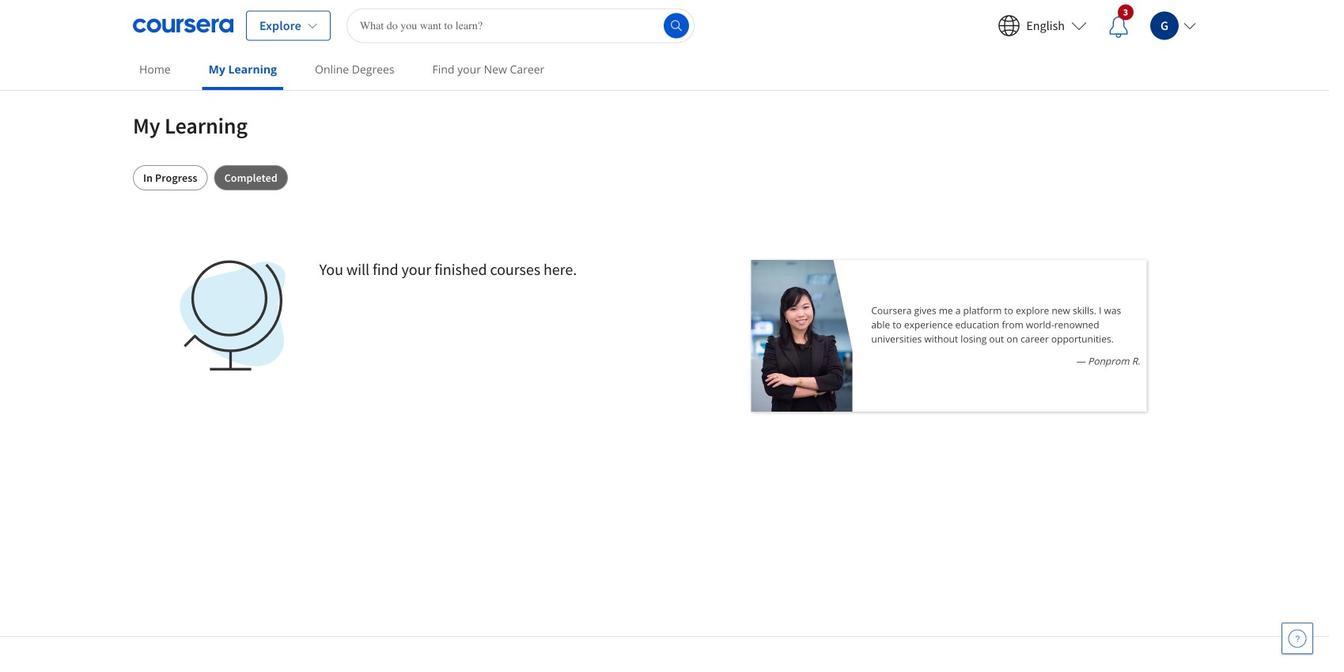 Task type: vqa. For each thing, say whether or not it's contained in the screenshot.
THE HELP CENTER icon at right
yes



Task type: locate. For each thing, give the bounding box(es) containing it.
help center image
[[1288, 630, 1307, 649]]

coursera image
[[133, 13, 233, 38]]

What do you want to learn? text field
[[346, 8, 695, 43]]

None search field
[[346, 8, 695, 43]]

tab list
[[133, 165, 1196, 191]]



